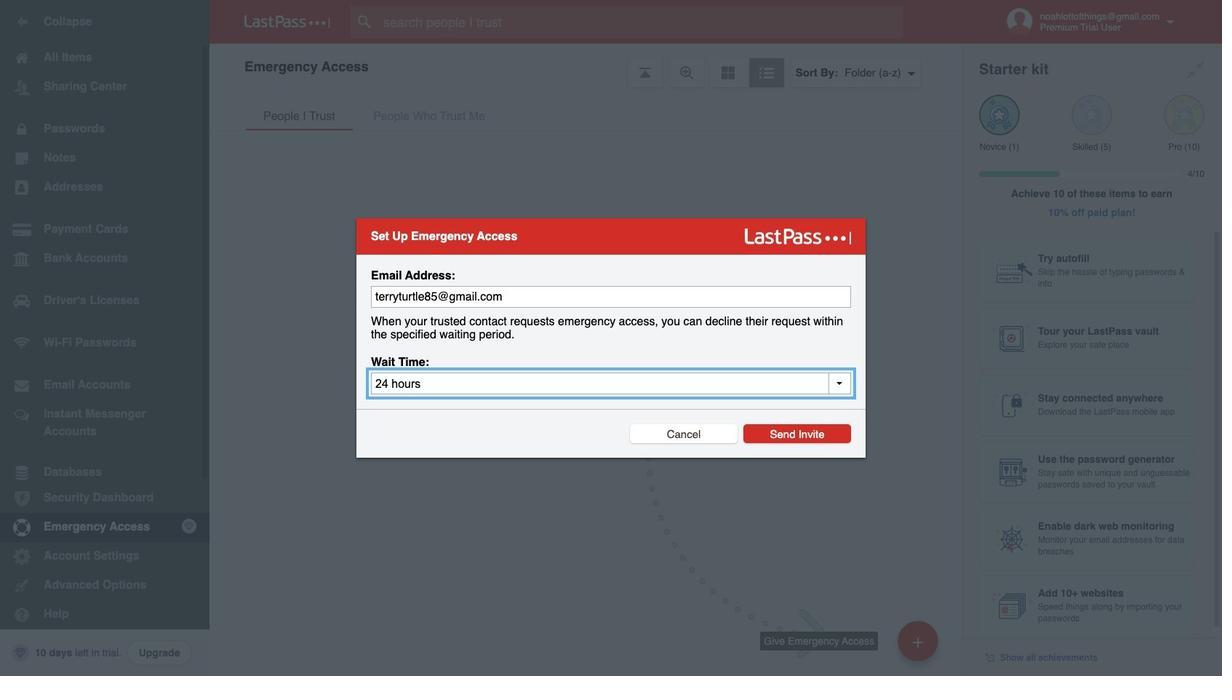 Task type: describe. For each thing, give the bounding box(es) containing it.
lastpass image
[[245, 15, 330, 28]]

new item navigation
[[646, 455, 962, 676]]



Task type: locate. For each thing, give the bounding box(es) containing it.
None text field
[[371, 286, 852, 308]]

dialog
[[357, 218, 866, 458]]

main navigation navigation
[[0, 0, 210, 676]]

search people I trust text field
[[351, 6, 932, 38]]

Search search field
[[351, 6, 932, 38]]

vault options navigation
[[210, 44, 962, 87]]



Task type: vqa. For each thing, say whether or not it's contained in the screenshot.
Vault options navigation
yes



